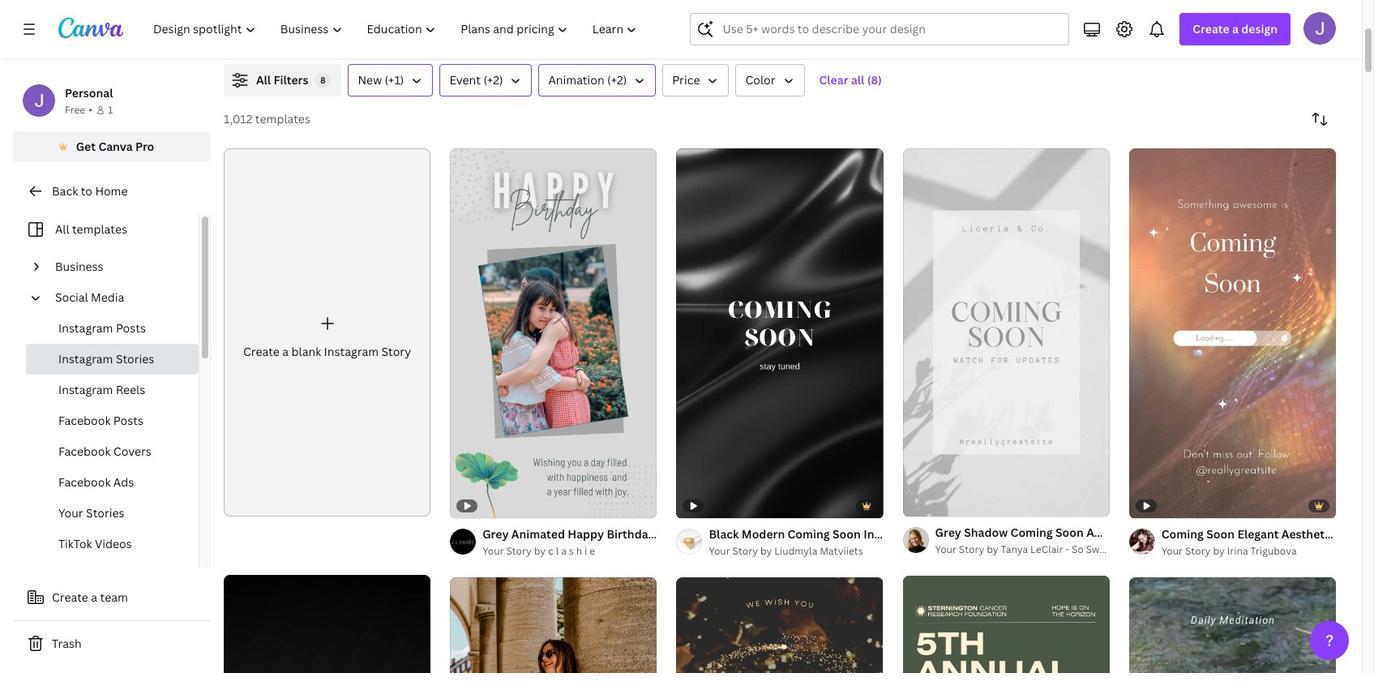 Task type: describe. For each thing, give the bounding box(es) containing it.
filters
[[274, 72, 308, 88]]

free
[[65, 103, 85, 117]]

clear all (8)
[[819, 72, 882, 88]]

create for create a design
[[1193, 21, 1230, 36]]

all filters
[[256, 72, 308, 88]]

by inside grey animated happy birthday instagram story your story by c l a s h i e
[[534, 544, 546, 558]]

by inside grey shadow coming soon announcement instagram story your story by tanya leclair - so swell studio
[[987, 542, 999, 556]]

announcement
[[1087, 524, 1172, 540]]

happy
[[568, 526, 604, 541]]

1
[[108, 103, 113, 117]]

by inside black modern coming soon instagram story your story by liudmyla matviiets
[[761, 544, 772, 558]]

instagram stories
[[58, 351, 154, 367]]

your up tiktok
[[58, 505, 83, 521]]

social media link
[[49, 282, 189, 313]]

facebook posts
[[58, 413, 143, 428]]

a inside grey animated happy birthday instagram story your story by c l a s h i e
[[561, 544, 567, 558]]

modern
[[742, 526, 785, 541]]

(+2) for event (+2)
[[484, 72, 503, 88]]

home
[[95, 183, 128, 199]]

new
[[358, 72, 382, 88]]

tiktok
[[58, 536, 92, 551]]

grey for grey shadow coming soon announcement instagram story
[[935, 524, 962, 540]]

coming for modern
[[788, 526, 830, 541]]

jacob simon image
[[1304, 12, 1336, 45]]

clear all (8) button
[[811, 64, 890, 96]]

instagram inside black modern coming soon instagram story your story by liudmyla matviiets
[[864, 526, 919, 541]]

personal
[[65, 85, 113, 101]]

create a blank instagram story link
[[224, 148, 431, 516]]

(+2) for animation (+2)
[[607, 72, 627, 88]]

pro
[[135, 139, 154, 154]]

tiktok videos
[[58, 536, 132, 551]]

facebook posts link
[[26, 405, 199, 436]]

create a blank instagram story
[[243, 344, 411, 359]]

soon for instagram
[[833, 526, 861, 541]]

clear
[[819, 72, 849, 88]]

-
[[1066, 542, 1070, 556]]

animated
[[512, 526, 565, 541]]

posts for instagram posts
[[116, 320, 146, 336]]

all
[[851, 72, 865, 88]]

facebook for facebook posts
[[58, 413, 111, 428]]

animation (+2)
[[549, 72, 627, 88]]

8
[[320, 74, 326, 86]]

grey animated happy birthday instagram story link
[[483, 525, 746, 543]]

instagram inside grey shadow coming soon announcement instagram story your story by tanya leclair - so swell studio
[[1175, 524, 1230, 540]]

trash
[[52, 636, 82, 651]]

event
[[450, 72, 481, 88]]

get
[[76, 139, 96, 154]]

black modern coming soon instagram story link
[[709, 525, 952, 543]]

•
[[89, 103, 92, 117]]

instagram reels
[[58, 382, 145, 397]]

trash link
[[13, 628, 211, 660]]

shadow
[[964, 524, 1008, 540]]

all templates
[[55, 221, 127, 237]]

business
[[55, 259, 103, 274]]

create a blank instagram story element
[[224, 148, 431, 516]]

canva
[[98, 139, 133, 154]]

coming soon  elegant aesthetic loadin your story by irina trigubova
[[1162, 526, 1374, 558]]

to
[[81, 183, 92, 199]]

grey shadow coming soon announcement instagram story image
[[903, 148, 1110, 516]]

your stories
[[58, 505, 125, 521]]

i
[[585, 544, 587, 558]]

get canva pro
[[76, 139, 154, 154]]

instagram posts
[[58, 320, 146, 336]]

facebook ads
[[58, 474, 134, 490]]

color button
[[736, 64, 805, 96]]

create a team button
[[13, 581, 211, 614]]

your story by liudmyla matviiets link
[[709, 543, 884, 559]]

facebook for facebook covers
[[58, 444, 111, 459]]

your story by irina trigubova link
[[1162, 543, 1336, 559]]

facebook for facebook ads
[[58, 474, 111, 490]]

social
[[55, 289, 88, 305]]

aesthetic
[[1282, 526, 1335, 541]]

back to home
[[52, 183, 128, 199]]

h
[[576, 544, 582, 558]]

black modern coming soon instagram story your story by liudmyla matviiets
[[709, 526, 952, 558]]

birthday
[[607, 526, 655, 541]]

Search search field
[[723, 14, 1059, 45]]

create for create a team
[[52, 590, 88, 605]]

animation (+2) button
[[539, 64, 656, 96]]

reels
[[116, 382, 145, 397]]

studio
[[1114, 542, 1144, 556]]

create for create a blank instagram story
[[243, 344, 280, 359]]

instagram story templates image
[[990, 0, 1336, 45]]

your inside the coming soon  elegant aesthetic loadin your story by irina trigubova
[[1162, 544, 1183, 558]]

covers
[[113, 444, 151, 459]]

team
[[100, 590, 128, 605]]

new (+1) button
[[348, 64, 433, 96]]

soon inside the coming soon  elegant aesthetic loadin your story by irina trigubova
[[1207, 526, 1235, 541]]



Task type: vqa. For each thing, say whether or not it's contained in the screenshot.
"list"
no



Task type: locate. For each thing, give the bounding box(es) containing it.
create inside button
[[52, 590, 88, 605]]

coming for shadow
[[1011, 524, 1053, 540]]

facebook
[[58, 413, 111, 428], [58, 444, 111, 459], [58, 474, 111, 490]]

matviiets
[[820, 544, 863, 558]]

1,012 templates
[[224, 111, 310, 126]]

stories down facebook ads link
[[86, 505, 125, 521]]

3 facebook from the top
[[58, 474, 111, 490]]

animation
[[549, 72, 605, 88]]

videos
[[95, 536, 132, 551]]

instagram reels link
[[26, 375, 199, 405]]

story inside the coming soon  elegant aesthetic loadin your story by irina trigubova
[[1186, 544, 1211, 558]]

grey for grey animated happy birthday instagram story
[[483, 526, 509, 541]]

by left c
[[534, 544, 546, 558]]

ads
[[113, 474, 134, 490]]

0 horizontal spatial create
[[52, 590, 88, 605]]

soon up '-'
[[1056, 524, 1084, 540]]

color
[[746, 72, 776, 88]]

coming up your story by tanya leclair - so swell studio link
[[1011, 524, 1053, 540]]

by inside the coming soon  elegant aesthetic loadin your story by irina trigubova
[[1213, 544, 1225, 558]]

new (+1)
[[358, 72, 404, 88]]

facebook up your stories
[[58, 474, 111, 490]]

leclair
[[1031, 542, 1064, 556]]

posts down social media link
[[116, 320, 146, 336]]

a inside "create a team" button
[[91, 590, 97, 605]]

a inside create a design dropdown button
[[1233, 21, 1239, 36]]

grey shadow coming soon announcement instagram story link
[[935, 524, 1263, 541]]

top level navigation element
[[143, 13, 652, 45]]

1 (+2) from the left
[[484, 72, 503, 88]]

all
[[256, 72, 271, 88], [55, 221, 69, 237]]

0 vertical spatial stories
[[116, 351, 154, 367]]

posts down reels
[[113, 413, 143, 428]]

2 (+2) from the left
[[607, 72, 627, 88]]

tiktok videos link
[[26, 529, 199, 560]]

business link
[[49, 251, 189, 282]]

price button
[[663, 64, 729, 96]]

templates
[[255, 111, 310, 126], [72, 221, 127, 237]]

event (+2) button
[[440, 64, 532, 96]]

instagram posts link
[[26, 313, 199, 344]]

1 vertical spatial posts
[[113, 413, 143, 428]]

stories
[[116, 351, 154, 367], [86, 505, 125, 521]]

your inside grey animated happy birthday instagram story your story by c l a s h i e
[[483, 544, 504, 558]]

create a team
[[52, 590, 128, 605]]

(+1)
[[385, 72, 404, 88]]

s
[[569, 544, 574, 558]]

1 vertical spatial all
[[55, 221, 69, 237]]

your inside grey shadow coming soon announcement instagram story your story by tanya leclair - so swell studio
[[935, 542, 957, 556]]

a left design
[[1233, 21, 1239, 36]]

0 horizontal spatial (+2)
[[484, 72, 503, 88]]

create left design
[[1193, 21, 1230, 36]]

black
[[709, 526, 739, 541]]

create
[[1193, 21, 1230, 36], [243, 344, 280, 359], [52, 590, 88, 605]]

a for team
[[91, 590, 97, 605]]

all for all filters
[[256, 72, 271, 88]]

your
[[58, 505, 83, 521], [935, 542, 957, 556], [483, 544, 504, 558], [709, 544, 730, 558], [1162, 544, 1183, 558]]

all templates link
[[23, 214, 189, 245]]

your left c
[[483, 544, 504, 558]]

1 horizontal spatial coming
[[1011, 524, 1053, 540]]

coming inside the coming soon  elegant aesthetic loadin your story by irina trigubova
[[1162, 526, 1204, 541]]

coming up your story by irina trigubova link
[[1162, 526, 1204, 541]]

so
[[1072, 542, 1084, 556]]

liudmyla
[[775, 544, 818, 558]]

a for blank
[[282, 344, 289, 359]]

your left tanya
[[935, 542, 957, 556]]

by left irina
[[1213, 544, 1225, 558]]

coming inside grey shadow coming soon announcement instagram story your story by tanya leclair - so swell studio
[[1011, 524, 1053, 540]]

a inside the create a blank instagram story element
[[282, 344, 289, 359]]

your story by tanya leclair - so swell studio link
[[935, 541, 1144, 558]]

soon up matviiets
[[833, 526, 861, 541]]

1 vertical spatial facebook
[[58, 444, 111, 459]]

grey shadow coming soon announcement instagram story your story by tanya leclair - so swell studio
[[935, 524, 1263, 556]]

2 vertical spatial create
[[52, 590, 88, 605]]

8 filter options selected element
[[315, 72, 331, 88]]

create left team
[[52, 590, 88, 605]]

templates down all filters
[[255, 111, 310, 126]]

templates for all templates
[[72, 221, 127, 237]]

all for all templates
[[55, 221, 69, 237]]

loadin
[[1337, 526, 1374, 541]]

facebook covers link
[[26, 436, 199, 467]]

coming soon  elegant aesthetic loadin link
[[1162, 525, 1374, 543]]

None search field
[[690, 13, 1070, 45]]

1 horizontal spatial templates
[[255, 111, 310, 126]]

posts
[[116, 320, 146, 336], [113, 413, 143, 428]]

grey
[[935, 524, 962, 540], [483, 526, 509, 541]]

tanya
[[1001, 542, 1028, 556]]

your story by c l a s h i e link
[[483, 543, 657, 559]]

create a design
[[1193, 21, 1278, 36]]

0 vertical spatial facebook
[[58, 413, 111, 428]]

create inside dropdown button
[[1193, 21, 1230, 36]]

trigubova
[[1251, 544, 1297, 558]]

1 horizontal spatial all
[[256, 72, 271, 88]]

grey inside grey animated happy birthday instagram story your story by c l a s h i e
[[483, 526, 509, 541]]

by down shadow
[[987, 542, 999, 556]]

your down black
[[709, 544, 730, 558]]

elegant
[[1238, 526, 1279, 541]]

posts for facebook posts
[[113, 413, 143, 428]]

instagram
[[58, 320, 113, 336], [324, 344, 379, 359], [58, 351, 113, 367], [58, 382, 113, 397], [1175, 524, 1230, 540], [657, 526, 713, 541], [864, 526, 919, 541]]

1 facebook from the top
[[58, 413, 111, 428]]

by
[[987, 542, 999, 556], [534, 544, 546, 558], [761, 544, 772, 558], [1213, 544, 1225, 558]]

1,012
[[224, 111, 253, 126]]

your inside black modern coming soon instagram story your story by liudmyla matviiets
[[709, 544, 730, 558]]

swell
[[1086, 542, 1111, 556]]

event (+2)
[[450, 72, 503, 88]]

0 horizontal spatial all
[[55, 221, 69, 237]]

by down modern
[[761, 544, 772, 558]]

stories for your stories
[[86, 505, 125, 521]]

(+2) right event
[[484, 72, 503, 88]]

your stories link
[[26, 498, 199, 529]]

2 horizontal spatial create
[[1193, 21, 1230, 36]]

soon up irina
[[1207, 526, 1235, 541]]

media
[[91, 289, 124, 305]]

2 vertical spatial facebook
[[58, 474, 111, 490]]

templates down back to home
[[72, 221, 127, 237]]

0 horizontal spatial grey
[[483, 526, 509, 541]]

1 vertical spatial templates
[[72, 221, 127, 237]]

l
[[556, 544, 559, 558]]

0 vertical spatial templates
[[255, 111, 310, 126]]

irina
[[1227, 544, 1248, 558]]

grey left animated
[[483, 526, 509, 541]]

all left filters at the left of page
[[256, 72, 271, 88]]

all down back
[[55, 221, 69, 237]]

1 horizontal spatial grey
[[935, 524, 962, 540]]

back to home link
[[13, 175, 211, 208]]

0 vertical spatial all
[[256, 72, 271, 88]]

templates for 1,012 templates
[[255, 111, 310, 126]]

your right studio
[[1162, 544, 1183, 558]]

facebook up facebook ads
[[58, 444, 111, 459]]

facebook down instagram reels
[[58, 413, 111, 428]]

back
[[52, 183, 78, 199]]

c
[[548, 544, 554, 558]]

grey left shadow
[[935, 524, 962, 540]]

a right the l
[[561, 544, 567, 558]]

a left team
[[91, 590, 97, 605]]

facebook covers
[[58, 444, 151, 459]]

Sort by button
[[1304, 103, 1336, 135]]

2 horizontal spatial soon
[[1207, 526, 1235, 541]]

stories for instagram stories
[[116, 351, 154, 367]]

a left blank
[[282, 344, 289, 359]]

0 horizontal spatial coming
[[788, 526, 830, 541]]

1 horizontal spatial (+2)
[[607, 72, 627, 88]]

instagram inside grey animated happy birthday instagram story your story by c l a s h i e
[[657, 526, 713, 541]]

0 vertical spatial posts
[[116, 320, 146, 336]]

1 horizontal spatial soon
[[1056, 524, 1084, 540]]

coming up liudmyla
[[788, 526, 830, 541]]

0 horizontal spatial soon
[[833, 526, 861, 541]]

a for design
[[1233, 21, 1239, 36]]

1 vertical spatial stories
[[86, 505, 125, 521]]

free •
[[65, 103, 92, 117]]

2 facebook from the top
[[58, 444, 111, 459]]

soon inside black modern coming soon instagram story your story by liudmyla matviiets
[[833, 526, 861, 541]]

price
[[672, 72, 700, 88]]

create left blank
[[243, 344, 280, 359]]

coming inside black modern coming soon instagram story your story by liudmyla matviiets
[[788, 526, 830, 541]]

(8)
[[867, 72, 882, 88]]

grey inside grey shadow coming soon announcement instagram story your story by tanya leclair - so swell studio
[[935, 524, 962, 540]]

blank
[[292, 344, 321, 359]]

0 horizontal spatial templates
[[72, 221, 127, 237]]

create a design button
[[1180, 13, 1291, 45]]

soon for announcement
[[1056, 524, 1084, 540]]

0 vertical spatial create
[[1193, 21, 1230, 36]]

1 vertical spatial create
[[243, 344, 280, 359]]

stories up reels
[[116, 351, 154, 367]]

grey animated happy birthday instagram story your story by c l a s h i e
[[483, 526, 746, 558]]

get canva pro button
[[13, 131, 211, 162]]

2 horizontal spatial coming
[[1162, 526, 1204, 541]]

soon inside grey shadow coming soon announcement instagram story your story by tanya leclair - so swell studio
[[1056, 524, 1084, 540]]

1 horizontal spatial create
[[243, 344, 280, 359]]

(+2)
[[484, 72, 503, 88], [607, 72, 627, 88]]

(+2) right animation
[[607, 72, 627, 88]]



